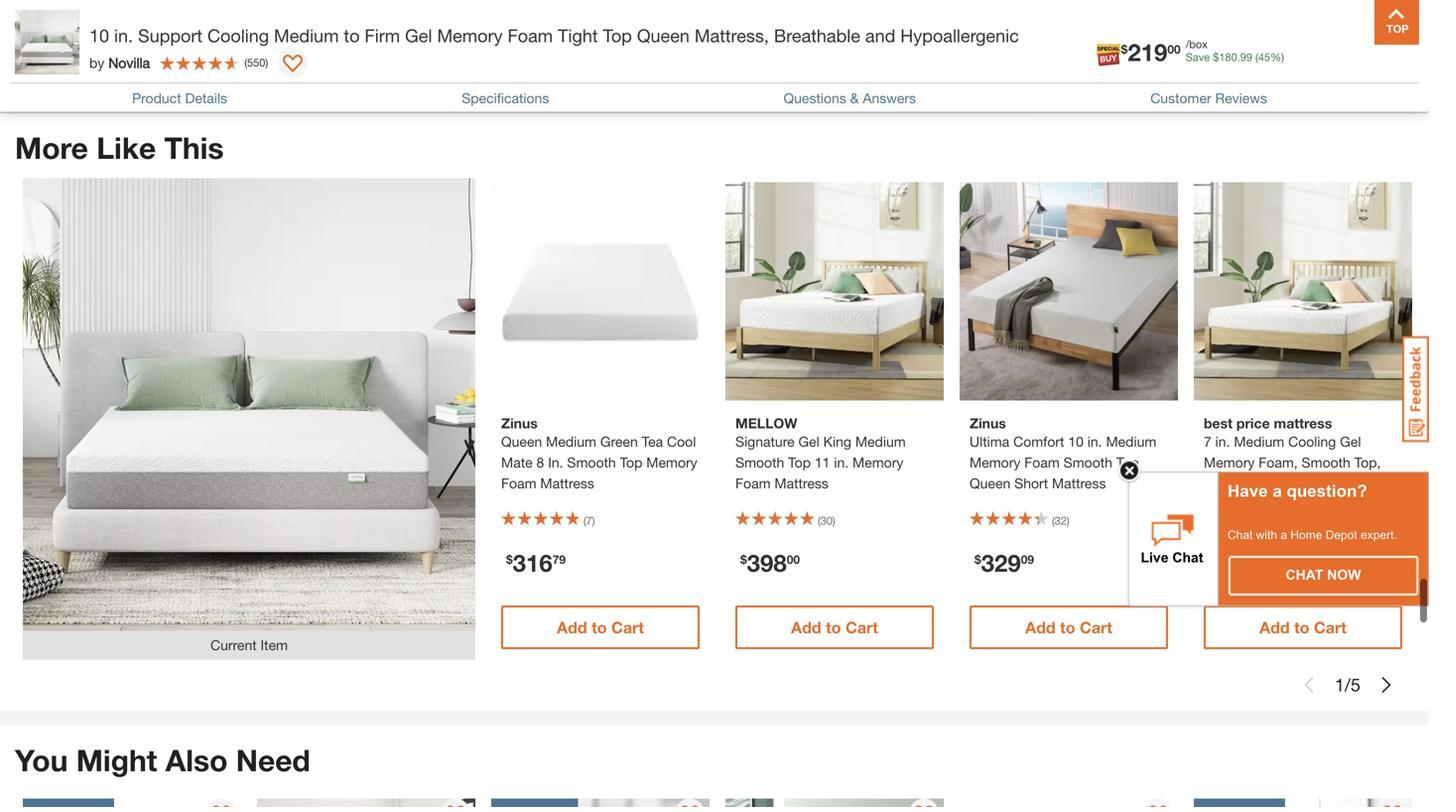 Task type: vqa. For each thing, say whether or not it's contained in the screenshot.


Task type: describe. For each thing, give the bounding box(es) containing it.
329
[[982, 549, 1021, 577]]

memory up specifications
[[437, 25, 503, 46]]

green
[[601, 433, 638, 450]]

top inside the zinus ultima comfort 10 in. medium memory foam smooth top queen short mattress
[[1117, 454, 1140, 471]]

00 for 219
[[1168, 42, 1181, 56]]

( for 329
[[1052, 514, 1055, 527]]

0 horizontal spatial 10
[[89, 25, 109, 46]]

( for 146
[[1287, 514, 1289, 527]]

( 32 )
[[1052, 514, 1070, 527]]

question?
[[1287, 481, 1368, 500]]

diy
[[1201, 52, 1226, 71]]

price
[[1237, 415, 1271, 431]]

by novilla
[[89, 54, 150, 71]]

( 7 )
[[584, 514, 595, 527]]

queen inside zinus queen medium green tea cool mate 8 in. smooth top memory foam mattress
[[501, 433, 542, 450]]

chat
[[1228, 528, 1253, 541]]

ultima comfort 10 in. medium memory foam smooth top queen short mattress image
[[960, 182, 1179, 401]]

mattress
[[1274, 415, 1333, 431]]

$ 316 79
[[506, 549, 566, 577]]

specifications
[[462, 90, 549, 106]]

have a question?
[[1228, 481, 1368, 500]]

316
[[513, 549, 553, 577]]

cart for 146
[[1315, 618, 1347, 637]]

foam inside the zinus ultima comfort 10 in. medium memory foam smooth top queen short mattress
[[1025, 454, 1060, 471]]

09
[[1021, 552, 1035, 566]]

add to cart button for 316
[[501, 606, 700, 649]]

.
[[1238, 51, 1241, 64]]

memory inside zinus queen medium green tea cool mate 8 in. smooth top memory foam mattress
[[647, 454, 698, 471]]

1 vertical spatial a
[[1281, 528, 1288, 541]]

current item
[[210, 637, 288, 653]]

7 inside best price mattress 7 in. medium cooling gel memory foam, smooth top, twin mattress
[[1204, 433, 1212, 450]]

146
[[1216, 549, 1256, 577]]

$ 146 00
[[1209, 549, 1269, 577]]

cart for 329
[[1080, 618, 1113, 637]]

foam inside zinus queen medium green tea cool mate 8 in. smooth top memory foam mattress
[[501, 475, 537, 491]]

ultima
[[970, 433, 1010, 450]]

product details
[[132, 90, 227, 106]]

details
[[185, 90, 227, 106]]

cart for 398
[[846, 618, 879, 637]]

might
[[76, 743, 157, 778]]

32
[[1055, 514, 1067, 527]]

mesquite 10pm
[[126, 38, 242, 57]]

need
[[236, 743, 311, 778]]

top,
[[1355, 454, 1382, 471]]

add to cart button for 329
[[970, 606, 1169, 649]]

also
[[165, 743, 228, 778]]

00 for 398
[[787, 552, 800, 566]]

/box save $ 180 . 99 ( 45 %)
[[1186, 38, 1285, 64]]

diy button
[[1182, 24, 1245, 71]]

8
[[537, 454, 544, 471]]

chat
[[1286, 567, 1324, 583]]

click to redirect to view my cart page image
[[1367, 24, 1391, 48]]

mattress inside best price mattress 7 in. medium cooling gel memory foam, smooth top, twin mattress
[[1236, 475, 1290, 491]]

zinus for 329
[[970, 415, 1007, 431]]

main product image image
[[23, 178, 476, 631]]

gel for medium
[[405, 25, 432, 46]]

next slide image
[[1379, 677, 1395, 693]]

0 vertical spatial cooling
[[208, 25, 269, 46]]

now
[[1328, 567, 1362, 583]]

11
[[815, 454, 831, 471]]

you might also need
[[15, 743, 311, 778]]

tight
[[558, 25, 598, 46]]

item
[[261, 637, 288, 653]]

foam,
[[1259, 454, 1298, 471]]

memory inside mellow signature gel king medium smooth top 11 in. memory foam mattress
[[853, 454, 904, 471]]

30
[[821, 514, 833, 527]]

memory inside the zinus ultima comfort 10 in. medium memory foam smooth top queen short mattress
[[970, 454, 1021, 471]]

mattress inside zinus queen medium green tea cool mate 8 in. smooth top memory foam mattress
[[541, 475, 595, 491]]

cool
[[667, 433, 696, 450]]

( 30 )
[[818, 514, 836, 527]]

5
[[1351, 674, 1361, 695]]

the home depot logo image
[[15, 16, 78, 79]]

like
[[97, 130, 156, 165]]

mellow signature gel king medium smooth top 11 in. memory foam mattress
[[736, 415, 906, 491]]

medium up display image
[[274, 25, 339, 46]]

home
[[1291, 528, 1323, 541]]

smooth inside best price mattress 7 in. medium cooling gel memory foam, smooth top, twin mattress
[[1302, 454, 1351, 471]]

medium inside best price mattress 7 in. medium cooling gel memory foam, smooth top, twin mattress
[[1235, 433, 1285, 450]]

10pm
[[200, 38, 242, 57]]

reviews
[[1216, 90, 1268, 106]]

in.
[[548, 454, 563, 471]]

customer reviews
[[1151, 90, 1268, 106]]

more
[[15, 130, 88, 165]]

$ 219 00
[[1122, 38, 1181, 66]]

What can we help you find today? search field
[[393, 27, 938, 69]]

398
[[747, 549, 787, 577]]

45
[[1259, 51, 1271, 64]]

add to cart button for 146
[[1204, 606, 1403, 649]]

smooth inside mellow signature gel king medium smooth top 11 in. memory foam mattress
[[736, 454, 785, 471]]

180
[[1220, 51, 1238, 64]]

550
[[247, 56, 265, 69]]

add to cart for 146
[[1260, 618, 1347, 637]]

current
[[210, 637, 257, 653]]

signature gel king medium smooth top 11 in. memory foam mattress image
[[726, 182, 944, 401]]

queen inside the zinus ultima comfort 10 in. medium memory foam smooth top queen short mattress
[[970, 475, 1011, 491]]

feedback link image
[[1403, 336, 1430, 443]]

$ for 219
[[1122, 42, 1128, 56]]

$ inside '/box save $ 180 . 99 ( 45 %)'
[[1214, 51, 1220, 64]]

customer
[[1151, 90, 1212, 106]]

79
[[553, 552, 566, 566]]

have
[[1228, 481, 1269, 500]]

foam left tight
[[508, 25, 553, 46]]

99
[[1241, 51, 1253, 64]]

cooling inside best price mattress 7 in. medium cooling gel memory foam, smooth top, twin mattress
[[1289, 433, 1337, 450]]

0 horizontal spatial 7
[[586, 514, 593, 527]]

best price mattress 7 in. medium cooling gel memory foam, smooth top, twin mattress
[[1204, 415, 1382, 491]]

75150 button
[[288, 38, 356, 58]]



Task type: locate. For each thing, give the bounding box(es) containing it.
smooth down signature
[[736, 454, 785, 471]]

cooling down mattress at bottom
[[1289, 433, 1337, 450]]

/
[[1345, 674, 1351, 695]]

7 down zinus queen medium green tea cool mate 8 in. smooth top memory foam mattress
[[586, 514, 593, 527]]

medium inside the zinus ultima comfort 10 in. medium memory foam smooth top queen short mattress
[[1107, 433, 1157, 450]]

more like this
[[15, 130, 224, 165]]

chat now
[[1286, 567, 1362, 583]]

00 for 146
[[1256, 552, 1269, 566]]

novilla
[[108, 54, 150, 71]]

add to cart for 316
[[557, 618, 644, 637]]

0 horizontal spatial gel
[[405, 25, 432, 46]]

0 vertical spatial 7
[[1204, 433, 1212, 450]]

) down zinus queen medium green tea cool mate 8 in. smooth top memory foam mattress
[[593, 514, 595, 527]]

signature
[[736, 433, 795, 450]]

best
[[1204, 415, 1233, 431]]

1 horizontal spatial queen
[[637, 25, 690, 46]]

specifications button
[[462, 90, 549, 106], [462, 90, 549, 106]]

top inside zinus queen medium green tea cool mate 8 in. smooth top memory foam mattress
[[620, 454, 643, 471]]

chat with a home depot expert.
[[1228, 528, 1398, 541]]

medium inside mellow signature gel king medium smooth top 11 in. memory foam mattress
[[856, 433, 906, 450]]

add for 329
[[1026, 618, 1056, 637]]

1 add to cart button from the left
[[501, 606, 700, 649]]

mattress inside the zinus ultima comfort 10 in. medium memory foam smooth top queen short mattress
[[1052, 475, 1107, 491]]

2 vertical spatial queen
[[970, 475, 1011, 491]]

gel right firm
[[405, 25, 432, 46]]

foam down mate
[[501, 475, 537, 491]]

in. up by novilla
[[114, 25, 133, 46]]

add to cart for 398
[[791, 618, 879, 637]]

memory up twin
[[1204, 454, 1255, 471]]

/box
[[1186, 38, 1208, 51]]

( 1 )
[[1287, 514, 1298, 527]]

0 horizontal spatial queen
[[501, 433, 542, 450]]

) down mellow signature gel king medium smooth top 11 in. memory foam mattress
[[833, 514, 836, 527]]

0 horizontal spatial zinus
[[501, 415, 538, 431]]

( inside '/box save $ 180 . 99 ( 45 %)'
[[1256, 51, 1259, 64]]

3 add to cart from the left
[[1026, 618, 1113, 637]]

add to cart button
[[501, 606, 700, 649], [736, 606, 934, 649], [970, 606, 1169, 649], [1204, 606, 1403, 649]]

gel up 11
[[799, 433, 820, 450]]

gel up top,
[[1341, 433, 1362, 450]]

mattress inside mellow signature gel king medium smooth top 11 in. memory foam mattress
[[775, 475, 829, 491]]

a down ( 1 ) in the bottom right of the page
[[1281, 528, 1288, 541]]

medium inside zinus queen medium green tea cool mate 8 in. smooth top memory foam mattress
[[546, 433, 597, 450]]

2 add from the left
[[791, 618, 822, 637]]

4 mattress from the left
[[1236, 475, 1290, 491]]

2 add to cart from the left
[[791, 618, 879, 637]]

to
[[344, 25, 360, 46], [592, 618, 607, 637], [826, 618, 841, 637], [1061, 618, 1076, 637], [1295, 618, 1310, 637]]

cooling up ( 550 )
[[208, 25, 269, 46]]

$ inside $ 329 09
[[975, 552, 982, 566]]

product
[[132, 90, 181, 106]]

0 vertical spatial 1
[[1289, 514, 1295, 527]]

smooth down comfort
[[1064, 454, 1113, 471]]

219
[[1128, 38, 1168, 66]]

$ for 329
[[975, 552, 982, 566]]

1 / 5
[[1335, 674, 1361, 695]]

add to cart button down '09'
[[970, 606, 1169, 649]]

short
[[1015, 475, 1049, 491]]

services button
[[1094, 24, 1158, 71]]

1 horizontal spatial 1
[[1335, 674, 1345, 695]]

4 add to cart button from the left
[[1204, 606, 1403, 649]]

add to cart down '09'
[[1026, 618, 1113, 637]]

zinus ultima comfort 10 in. medium memory foam smooth top queen short mattress
[[970, 415, 1157, 491]]

medium up in. at the left of page
[[546, 433, 597, 450]]

00 inside $ 398 00
[[787, 552, 800, 566]]

1 horizontal spatial 10
[[1069, 433, 1084, 450]]

save
[[1186, 51, 1211, 64]]

display image
[[283, 55, 303, 74]]

to for 316
[[592, 618, 607, 637]]

75150
[[312, 38, 356, 57]]

1 left "5" in the right bottom of the page
[[1335, 674, 1345, 695]]

$ inside $ 219 00
[[1122, 42, 1128, 56]]

1 add to cart from the left
[[557, 618, 644, 637]]

medium right king
[[856, 433, 906, 450]]

with
[[1257, 528, 1278, 541]]

1 vertical spatial cooling
[[1289, 433, 1337, 450]]

0 horizontal spatial cooling
[[208, 25, 269, 46]]

mattress down the foam,
[[1236, 475, 1290, 491]]

add down $ 398 00
[[791, 618, 822, 637]]

2 cart from the left
[[846, 618, 879, 637]]

3 add from the left
[[1026, 618, 1056, 637]]

4 cart from the left
[[1315, 618, 1347, 637]]

chat now link
[[1230, 557, 1418, 594]]

you
[[15, 743, 68, 778]]

queen medium green tea cool mate 8 in. smooth top memory foam mattress image
[[491, 182, 710, 401]]

$ 329 09
[[975, 549, 1035, 577]]

add to cart down $ 398 00
[[791, 618, 879, 637]]

10 inside the zinus ultima comfort 10 in. medium memory foam smooth top queen short mattress
[[1069, 433, 1084, 450]]

2 horizontal spatial gel
[[1341, 433, 1362, 450]]

tea
[[642, 433, 663, 450]]

add to cart for 329
[[1026, 618, 1113, 637]]

in. inside best price mattress 7 in. medium cooling gel memory foam, smooth top, twin mattress
[[1216, 433, 1231, 450]]

( for 316
[[584, 514, 586, 527]]

add to cart down 79
[[557, 618, 644, 637]]

a down the foam,
[[1273, 481, 1283, 500]]

) for 146
[[1295, 514, 1298, 527]]

memory
[[437, 25, 503, 46], [647, 454, 698, 471], [853, 454, 904, 471], [970, 454, 1021, 471], [1204, 454, 1255, 471]]

zinus for 316
[[501, 415, 538, 431]]

0 vertical spatial 10
[[89, 25, 109, 46]]

10 up 'by'
[[89, 25, 109, 46]]

1 smooth from the left
[[567, 454, 616, 471]]

in. inside the zinus ultima comfort 10 in. medium memory foam smooth top queen short mattress
[[1088, 433, 1103, 450]]

2 horizontal spatial 00
[[1256, 552, 1269, 566]]

in. down the best
[[1216, 433, 1231, 450]]

2 smooth from the left
[[736, 454, 785, 471]]

10 right comfort
[[1069, 433, 1084, 450]]

smooth inside the zinus ultima comfort 10 in. medium memory foam smooth top queen short mattress
[[1064, 454, 1113, 471]]

) for 398
[[833, 514, 836, 527]]

questions & answers button
[[784, 90, 916, 106], [784, 90, 916, 106]]

) for 316
[[593, 514, 595, 527]]

smooth up question?
[[1302, 454, 1351, 471]]

this is the first slide image
[[1302, 677, 1318, 693]]

firm
[[365, 25, 400, 46]]

1 vertical spatial 1
[[1335, 674, 1345, 695]]

to for 398
[[826, 618, 841, 637]]

4 add to cart from the left
[[1260, 618, 1347, 637]]

) left display image
[[265, 56, 268, 69]]

1 horizontal spatial gel
[[799, 433, 820, 450]]

$ inside $ 398 00
[[741, 552, 747, 566]]

mattress down in. at the left of page
[[541, 475, 595, 491]]

depot
[[1326, 528, 1358, 541]]

7 down the best
[[1204, 433, 1212, 450]]

cart for 316
[[612, 618, 644, 637]]

3 mattress from the left
[[1052, 475, 1107, 491]]

services
[[1096, 52, 1156, 71]]

2 add to cart button from the left
[[736, 606, 934, 649]]

in.
[[114, 25, 133, 46], [1088, 433, 1103, 450], [1216, 433, 1231, 450], [834, 454, 849, 471]]

mattress down 11
[[775, 475, 829, 491]]

0 horizontal spatial 00
[[787, 552, 800, 566]]

) for 329
[[1067, 514, 1070, 527]]

add for 398
[[791, 618, 822, 637]]

queen left the 'mattress,'
[[637, 25, 690, 46]]

add to cart button down $ 398 00
[[736, 606, 934, 649]]

add to cart down chat
[[1260, 618, 1347, 637]]

answers
[[863, 90, 916, 106]]

memory down cool at the left
[[647, 454, 698, 471]]

$ inside $ 316 79
[[506, 552, 513, 566]]

00
[[1168, 42, 1181, 56], [787, 552, 800, 566], [1256, 552, 1269, 566]]

1 vertical spatial 10
[[1069, 433, 1084, 450]]

add to cart button down chat
[[1204, 606, 1403, 649]]

mesquite
[[126, 38, 192, 57]]

add for 146
[[1260, 618, 1290, 637]]

1 vertical spatial 7
[[586, 514, 593, 527]]

add down 79
[[557, 618, 587, 637]]

queen up mate
[[501, 433, 542, 450]]

3 smooth from the left
[[1064, 454, 1113, 471]]

1 horizontal spatial zinus
[[970, 415, 1007, 431]]

gel inside best price mattress 7 in. medium cooling gel memory foam, smooth top, twin mattress
[[1341, 433, 1362, 450]]

questions
[[784, 90, 847, 106]]

2 mattress from the left
[[775, 475, 829, 491]]

3 cart from the left
[[1080, 618, 1113, 637]]

$ inside $ 146 00
[[1209, 552, 1216, 566]]

7 in. medium cooling gel memory foam, smooth top, twin mattress image
[[1194, 182, 1413, 401]]

1 horizontal spatial 00
[[1168, 42, 1181, 56]]

this
[[164, 130, 224, 165]]

in. right 11
[[834, 454, 849, 471]]

foam down comfort
[[1025, 454, 1060, 471]]

foam inside mellow signature gel king medium smooth top 11 in. memory foam mattress
[[736, 475, 771, 491]]

2 zinus from the left
[[970, 415, 1007, 431]]

medium
[[274, 25, 339, 46], [546, 433, 597, 450], [856, 433, 906, 450], [1107, 433, 1157, 450], [1235, 433, 1285, 450]]

10
[[89, 25, 109, 46], [1069, 433, 1084, 450]]

add to cart button down 79
[[501, 606, 700, 649]]

product image image
[[15, 10, 79, 74]]

0 vertical spatial a
[[1273, 481, 1283, 500]]

foam down signature
[[736, 475, 771, 491]]

zinus inside the zinus ultima comfort 10 in. medium memory foam smooth top queen short mattress
[[970, 415, 1007, 431]]

memory right 11
[[853, 454, 904, 471]]

king
[[824, 433, 852, 450]]

zinus queen medium green tea cool mate 8 in. smooth top memory foam mattress
[[501, 415, 698, 491]]

memory down ultima
[[970, 454, 1021, 471]]

cart
[[612, 618, 644, 637], [846, 618, 879, 637], [1080, 618, 1113, 637], [1315, 618, 1347, 637]]

support
[[138, 25, 203, 46]]

1 horizontal spatial 7
[[1204, 433, 1212, 450]]

00 inside $ 219 00
[[1168, 42, 1181, 56]]

in. inside mellow signature gel king medium smooth top 11 in. memory foam mattress
[[834, 454, 849, 471]]

&
[[851, 90, 859, 106]]

3 add to cart button from the left
[[970, 606, 1169, 649]]

) down the zinus ultima comfort 10 in. medium memory foam smooth top queen short mattress at the right
[[1067, 514, 1070, 527]]

2 horizontal spatial queen
[[970, 475, 1011, 491]]

%)
[[1271, 51, 1285, 64]]

(
[[1256, 51, 1259, 64], [244, 56, 247, 69], [584, 514, 586, 527], [818, 514, 821, 527], [1052, 514, 1055, 527], [1287, 514, 1289, 527]]

4 add from the left
[[1260, 618, 1290, 637]]

( 550 )
[[244, 56, 268, 69]]

queen left short
[[970, 475, 1011, 491]]

to for 146
[[1295, 618, 1310, 637]]

00 inside $ 146 00
[[1256, 552, 1269, 566]]

) up 'home'
[[1295, 514, 1298, 527]]

1 cart from the left
[[612, 618, 644, 637]]

add for 316
[[557, 618, 587, 637]]

1 mattress from the left
[[541, 475, 595, 491]]

zinus
[[501, 415, 538, 431], [970, 415, 1007, 431]]

twin
[[1204, 475, 1232, 491]]

a
[[1273, 481, 1283, 500], [1281, 528, 1288, 541]]

expert.
[[1361, 528, 1398, 541]]

add to cart button for 398
[[736, 606, 934, 649]]

0 vertical spatial queen
[[637, 25, 690, 46]]

questions & answers
[[784, 90, 916, 106]]

medium down price
[[1235, 433, 1285, 450]]

1 horizontal spatial cooling
[[1289, 433, 1337, 450]]

mattress up 32
[[1052, 475, 1107, 491]]

add down chat
[[1260, 618, 1290, 637]]

$ for 316
[[506, 552, 513, 566]]

$ for 398
[[741, 552, 747, 566]]

hypoallergenic
[[901, 25, 1019, 46]]

in. right comfort
[[1088, 433, 1103, 450]]

mate
[[501, 454, 533, 471]]

medium right comfort
[[1107, 433, 1157, 450]]

zinus up ultima
[[970, 415, 1007, 431]]

comfort
[[1014, 433, 1065, 450]]

smooth inside zinus queen medium green tea cool mate 8 in. smooth top memory foam mattress
[[567, 454, 616, 471]]

1 vertical spatial queen
[[501, 433, 542, 450]]

mattress
[[541, 475, 595, 491], [775, 475, 829, 491], [1052, 475, 1107, 491], [1236, 475, 1290, 491]]

smooth down green
[[567, 454, 616, 471]]

add
[[557, 618, 587, 637], [791, 618, 822, 637], [1026, 618, 1056, 637], [1260, 618, 1290, 637]]

top inside mellow signature gel king medium smooth top 11 in. memory foam mattress
[[789, 454, 811, 471]]

memory inside best price mattress 7 in. medium cooling gel memory foam, smooth top, twin mattress
[[1204, 454, 1255, 471]]

top button
[[1375, 0, 1420, 45]]

( for 398
[[818, 514, 821, 527]]

and
[[866, 25, 896, 46]]

mattress,
[[695, 25, 769, 46]]

$ 398 00
[[741, 549, 800, 577]]

4 smooth from the left
[[1302, 454, 1351, 471]]

gel for in.
[[1341, 433, 1362, 450]]

gel
[[405, 25, 432, 46], [799, 433, 820, 450], [1341, 433, 1362, 450]]

to for 329
[[1061, 618, 1076, 637]]

gel inside mellow signature gel king medium smooth top 11 in. memory foam mattress
[[799, 433, 820, 450]]

zinus up mate
[[501, 415, 538, 431]]

1 up 'home'
[[1289, 514, 1295, 527]]

10 in. support cooling medium to firm gel memory foam tight top queen mattress, breathable and hypoallergenic
[[89, 25, 1019, 46]]

0 horizontal spatial 1
[[1289, 514, 1295, 527]]

$ for 146
[[1209, 552, 1216, 566]]

by
[[89, 54, 105, 71]]

mellow
[[736, 415, 798, 431]]

1 zinus from the left
[[501, 415, 538, 431]]

foam
[[508, 25, 553, 46], [1025, 454, 1060, 471], [501, 475, 537, 491], [736, 475, 771, 491]]

top
[[603, 25, 632, 46], [620, 454, 643, 471], [789, 454, 811, 471], [1117, 454, 1140, 471]]

1 add from the left
[[557, 618, 587, 637]]

zinus inside zinus queen medium green tea cool mate 8 in. smooth top memory foam mattress
[[501, 415, 538, 431]]

add down '09'
[[1026, 618, 1056, 637]]



